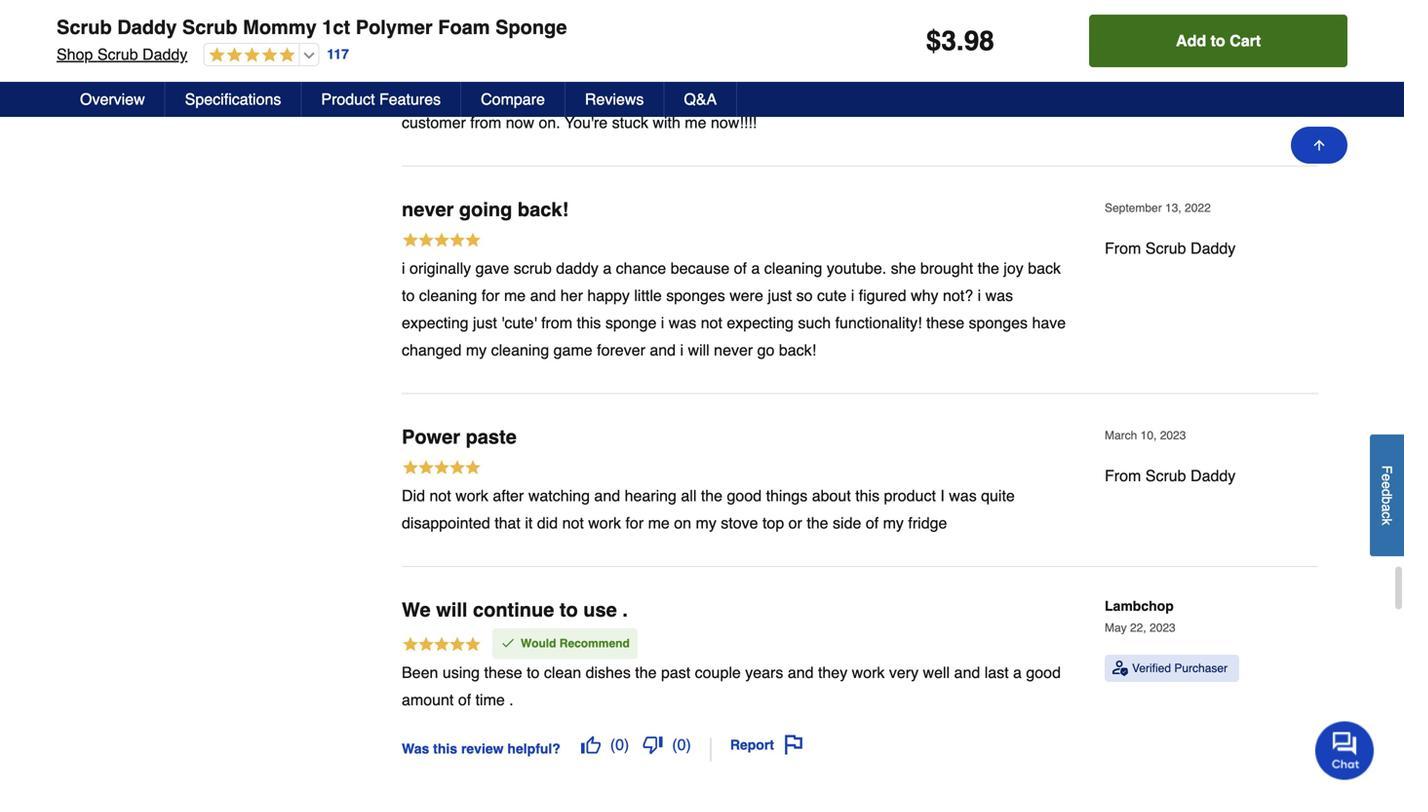 Task type: locate. For each thing, give the bounding box(es) containing it.
verified
[[1132, 662, 1171, 676]]

continue
[[473, 599, 554, 621]]

0 horizontal spatial because
[[671, 259, 730, 277]]

2 horizontal spatial .
[[956, 25, 964, 57]]

customer
[[402, 113, 466, 131]]

5 stars image up daughter
[[402, 3, 482, 24]]

2 0 from the left
[[677, 736, 686, 754]]

0 horizontal spatial 3
[[444, 86, 453, 104]]

it inside the did not work after watching and hearing all the good things about this product i was quite disappointed that it did not work for me on my stove top or the side of my fridge
[[525, 514, 533, 532]]

and inside the did not work after watching and hearing all the good things about this product i was quite disappointed that it did not work for me on my stove top or the side of my fridge
[[594, 487, 620, 505]]

0 vertical spatial .
[[956, 25, 964, 57]]

scrub down 13,
[[1146, 239, 1186, 257]]

2 vertical spatial from scrub daddy
[[1105, 467, 1236, 485]]

to
[[1211, 32, 1225, 50], [571, 59, 584, 77], [402, 286, 415, 305], [560, 599, 578, 621], [527, 664, 540, 682]]

117
[[327, 46, 349, 62]]

work left oh
[[588, 59, 621, 77]]

she up longer
[[687, 31, 712, 50]]

3 left 98
[[941, 25, 956, 57]]

1 horizontal spatial expecting
[[727, 314, 794, 332]]

of inside 'been using these to clean dishes the past couple years and they work very well and last a good amount of time .'
[[458, 691, 471, 709]]

0 horizontal spatial she
[[687, 31, 712, 50]]

1 vertical spatial it
[[458, 59, 466, 77]]

because up this
[[790, 31, 849, 50]]

0 horizontal spatial will
[[436, 599, 468, 621]]

1 vertical spatial from
[[541, 314, 572, 332]]

0 vertical spatial just
[[947, 59, 971, 77]]

( right the thumb down icon
[[672, 736, 677, 754]]

1 ( 0 ) from the left
[[610, 736, 629, 754]]

to left clean
[[527, 664, 540, 682]]

1 vertical spatial .
[[622, 599, 628, 621]]

dishes
[[586, 664, 631, 682]]

i up "fridge"
[[940, 487, 945, 505]]

4 5 stars image from the top
[[402, 636, 482, 657]]

it down daughter
[[458, 59, 466, 77]]

a up were
[[751, 259, 760, 277]]

things
[[766, 487, 808, 505]]

back! inside i originally gave scrub daddy a chance because of a cleaning youtube. she brought the joy back to cleaning for me and her happy little sponges were just so cute i figured why not? i was expecting just 'cute' from this sponge i was not expecting such functionality! these sponges have changed my cleaning game forever and i will never go back!
[[779, 341, 816, 359]]

0 vertical spatial sponge
[[486, 86, 537, 104]]

about inside the my daughter bought this for me i thought she was crazy because it felt hard and i honestly thought it was not going to work oh boy was i wrong. i love this sponge. i just purchase a set of 3 this sponge lasted about 3 times longer than the ones a was using before. i'm a constant customer from now on. you're stuck with me now!!!!
[[587, 86, 626, 104]]

have
[[1032, 314, 1066, 332]]

sponge.
[[863, 59, 934, 77]]

polymer
[[356, 16, 433, 39]]

about
[[587, 86, 626, 104], [812, 487, 851, 505]]

e up b
[[1379, 482, 1395, 489]]

( for the thumb down icon
[[672, 736, 677, 754]]

back! right go
[[779, 341, 816, 359]]

0 vertical spatial will
[[688, 341, 710, 359]]

0 vertical spatial these
[[926, 314, 964, 332]]

. right time
[[509, 691, 514, 709]]

cleaning down 'cute'
[[491, 341, 549, 359]]

i up oh
[[622, 31, 626, 50]]

of up were
[[734, 259, 747, 277]]

1 horizontal spatial sponge
[[605, 314, 657, 332]]

disappointed
[[402, 514, 490, 532]]

0 horizontal spatial about
[[587, 86, 626, 104]]

back! up scrub
[[518, 198, 569, 221]]

youtube.
[[827, 259, 887, 277]]

me up 'cute'
[[504, 286, 526, 305]]

0 horizontal spatial from
[[470, 113, 501, 131]]

0 vertical spatial from scrub daddy
[[1105, 12, 1236, 30]]

work
[[588, 59, 621, 77], [456, 487, 488, 505], [588, 514, 621, 532], [852, 664, 885, 682]]

will inside i originally gave scrub daddy a chance because of a cleaning youtube. she brought the joy back to cleaning for me and her happy little sponges were just so cute i figured why not? i was expecting just 'cute' from this sponge i was not expecting such functionality! these sponges have changed my cleaning game forever and i will never go back!
[[688, 341, 710, 359]]

years
[[745, 664, 783, 682]]

from for never going back!
[[1105, 239, 1141, 257]]

1 horizontal spatial using
[[877, 86, 914, 104]]

watching
[[528, 487, 590, 505]]

2 horizontal spatial it
[[854, 31, 861, 50]]

it
[[854, 31, 861, 50], [458, 59, 466, 77], [525, 514, 533, 532]]

1 vertical spatial going
[[459, 198, 512, 221]]

report button
[[723, 729, 810, 762]]

me left on
[[648, 514, 670, 532]]

1 horizontal spatial 3
[[631, 86, 639, 104]]

these down the checkmark image at the bottom
[[484, 664, 522, 682]]

1 horizontal spatial about
[[812, 487, 851, 505]]

to up lasted
[[571, 59, 584, 77]]

compare button
[[461, 82, 565, 117]]

1 vertical spatial from scrub daddy
[[1105, 239, 1236, 257]]

3 left times
[[631, 86, 639, 104]]

2 from scrub daddy from the top
[[1105, 239, 1236, 257]]

0 vertical spatial about
[[587, 86, 626, 104]]

sponge up now
[[486, 86, 537, 104]]

a right last
[[1013, 664, 1022, 682]]

0 vertical spatial cleaning
[[764, 259, 822, 277]]

expecting up changed
[[402, 314, 469, 332]]

product
[[321, 90, 375, 108]]

a inside 'been using these to clean dishes the past couple years and they work very well and last a good amount of time .'
[[1013, 664, 1022, 682]]

1 e from the top
[[1379, 474, 1395, 482]]

using up time
[[443, 664, 480, 682]]

0 horizontal spatial (
[[610, 736, 615, 754]]

sponge
[[486, 86, 537, 104], [605, 314, 657, 332]]

5 stars image up "originally"
[[402, 231, 482, 252]]

( right thumb up image
[[610, 736, 615, 754]]

0 for the thumb down icon
[[677, 736, 686, 754]]

these inside 'been using these to clean dishes the past couple years and they work very well and last a good amount of time .'
[[484, 664, 522, 682]]

( 0 ) right thumb up image
[[610, 736, 629, 754]]

for right sponge
[[573, 31, 592, 50]]

0 horizontal spatial thought
[[402, 59, 454, 77]]

scrub up the add
[[1146, 12, 1186, 30]]

just left so
[[768, 286, 792, 305]]

1 horizontal spatial because
[[790, 31, 849, 50]]

her
[[560, 286, 583, 305]]

my
[[466, 341, 487, 359], [696, 514, 717, 532], [883, 514, 904, 532]]

these
[[926, 314, 964, 332], [484, 664, 522, 682]]

2 5 stars image from the top
[[402, 231, 482, 252]]

5 stars image up the been
[[402, 636, 482, 657]]

0 vertical spatial thought
[[631, 31, 683, 50]]

good inside the did not work after watching and hearing all the good things about this product i was quite disappointed that it did not work for me on my stove top or the side of my fridge
[[727, 487, 762, 505]]

1 horizontal spatial cleaning
[[491, 341, 549, 359]]

longer
[[685, 86, 729, 104]]

been
[[402, 664, 438, 682]]

1 horizontal spatial ( 0 )
[[672, 736, 691, 754]]

1 horizontal spatial these
[[926, 314, 964, 332]]

from
[[470, 113, 501, 131], [541, 314, 572, 332]]

5 stars image
[[402, 3, 482, 24], [402, 231, 482, 252], [402, 459, 482, 480], [402, 636, 482, 657]]

and inside the my daughter bought this for me i thought she was crazy because it felt hard and i honestly thought it was not going to work oh boy was i wrong. i love this sponge. i just purchase a set of 3 this sponge lasted about 3 times longer than the ones a was using before. i'm a constant customer from now on. you're stuck with me now!!!!
[[926, 31, 952, 50]]

the left past
[[635, 664, 657, 682]]

just left 'cute'
[[473, 314, 497, 332]]

3
[[941, 25, 956, 57], [444, 86, 453, 104], [631, 86, 639, 104]]

5 stars image for we
[[402, 636, 482, 657]]

honestly
[[965, 31, 1024, 50]]

because inside i originally gave scrub daddy a chance because of a cleaning youtube. she brought the joy back to cleaning for me and her happy little sponges were just so cute i figured why not? i was expecting just 'cute' from this sponge i was not expecting such functionality! these sponges have changed my cleaning game forever and i will never go back!
[[671, 259, 730, 277]]

) left the thumb down icon
[[624, 736, 629, 754]]

and right hard
[[926, 31, 952, 50]]

1 ) from the left
[[624, 736, 629, 754]]

0 vertical spatial never
[[402, 198, 454, 221]]

0 horizontal spatial it
[[458, 59, 466, 77]]

thumb down image
[[643, 736, 662, 755]]

for inside the my daughter bought this for me i thought she was crazy because it felt hard and i honestly thought it was not going to work oh boy was i wrong. i love this sponge. i just purchase a set of 3 this sponge lasted about 3 times longer than the ones a was using before. i'm a constant customer from now on. you're stuck with me now!!!!
[[573, 31, 592, 50]]

back!
[[518, 198, 569, 221], [779, 341, 816, 359]]

from down her at the left
[[541, 314, 572, 332]]

and left "hearing"
[[594, 487, 620, 505]]

the inside the my daughter bought this for me i thought she was crazy because it felt hard and i honestly thought it was not going to work oh boy was i wrong. i love this sponge. i just purchase a set of 3 this sponge lasted about 3 times longer than the ones a was using before. i'm a constant customer from now on. you're stuck with me now!!!!
[[768, 86, 789, 104]]

1 horizontal spatial for
[[573, 31, 592, 50]]

to left use
[[560, 599, 578, 621]]

d
[[1379, 489, 1395, 497]]

0 right the thumb down icon
[[677, 736, 686, 754]]

just down $ 3 . 98
[[947, 59, 971, 77]]

using inside 'been using these to clean dishes the past couple years and they work very well and last a good amount of time .'
[[443, 664, 480, 682]]

2022
[[1185, 201, 1211, 215]]

work inside 'been using these to clean dishes the past couple years and they work very well and last a good amount of time .'
[[852, 664, 885, 682]]

1 vertical spatial about
[[812, 487, 851, 505]]

lambchop may 22, 2023
[[1105, 599, 1176, 635]]

0 vertical spatial she
[[687, 31, 712, 50]]

i right cute
[[851, 286, 854, 305]]

2 ( 0 ) from the left
[[672, 736, 691, 754]]

2 vertical spatial just
[[473, 314, 497, 332]]

daddy
[[1191, 12, 1236, 30], [117, 16, 177, 39], [142, 45, 188, 63], [1191, 239, 1236, 257], [1191, 467, 1236, 485]]

0 horizontal spatial 0
[[615, 736, 624, 754]]

e up d
[[1379, 474, 1395, 482]]

2023 right 10,
[[1160, 429, 1186, 442]]

1 horizontal spatial from
[[541, 314, 572, 332]]

1 horizontal spatial 0
[[677, 736, 686, 754]]

0 horizontal spatial my
[[466, 341, 487, 359]]

did
[[537, 514, 558, 532]]

2 horizontal spatial just
[[947, 59, 971, 77]]

go
[[757, 341, 775, 359]]

scrub daddy scrub mommy 1ct polymer foam sponge
[[57, 16, 567, 39]]

1 horizontal spatial she
[[891, 259, 916, 277]]

1 horizontal spatial (
[[672, 736, 677, 754]]

stuck
[[612, 113, 648, 131]]

to down "originally"
[[402, 286, 415, 305]]

i left "originally"
[[402, 259, 405, 277]]

march 10, 2023
[[1105, 429, 1186, 442]]

a inside button
[[1379, 504, 1395, 512]]

2 ) from the left
[[686, 736, 691, 754]]

it left did
[[525, 514, 533, 532]]

0 vertical spatial back!
[[518, 198, 569, 221]]

0 horizontal spatial expecting
[[402, 314, 469, 332]]

good right last
[[1026, 664, 1061, 682]]

never
[[402, 198, 454, 221], [714, 341, 753, 359]]

scrub
[[1146, 12, 1186, 30], [57, 16, 112, 39], [182, 16, 238, 39], [97, 45, 138, 63], [1146, 239, 1186, 257], [1146, 467, 1186, 485]]

thought up the boy
[[631, 31, 683, 50]]

0 vertical spatial from
[[470, 113, 501, 131]]

0 horizontal spatial cleaning
[[419, 286, 477, 305]]

.
[[956, 25, 964, 57], [622, 599, 628, 621], [509, 691, 514, 709]]

this inside the did not work after watching and hearing all the good things about this product i was quite disappointed that it did not work for me on my stove top or the side of my fridge
[[855, 487, 880, 505]]

about inside the did not work after watching and hearing all the good things about this product i was quite disappointed that it did not work for me on my stove top or the side of my fridge
[[812, 487, 851, 505]]

to inside i originally gave scrub daddy a chance because of a cleaning youtube. she brought the joy back to cleaning for me and her happy little sponges were just so cute i figured why not? i was expecting just 'cute' from this sponge i was not expecting such functionality! these sponges have changed my cleaning game forever and i will never go back!
[[402, 286, 415, 305]]

sponge inside the my daughter bought this for me i thought she was crazy because it felt hard and i honestly thought it was not going to work oh boy was i wrong. i love this sponge. i just purchase a set of 3 this sponge lasted about 3 times longer than the ones a was using before. i'm a constant customer from now on. you're stuck with me now!!!!
[[486, 86, 537, 104]]

a up happy
[[603, 259, 612, 277]]

0 vertical spatial from
[[1105, 12, 1141, 30]]

3 from scrub daddy from the top
[[1105, 467, 1236, 485]]

) for thumb up image
[[624, 736, 629, 754]]

from scrub daddy down 13,
[[1105, 239, 1236, 257]]

paste
[[466, 426, 517, 448]]

because up were
[[671, 259, 730, 277]]

it for disappointed
[[525, 514, 533, 532]]

0 horizontal spatial sponge
[[486, 86, 537, 104]]

f
[[1379, 466, 1395, 474]]

cleaning up so
[[764, 259, 822, 277]]

2023 inside lambchop may 22, 2023
[[1150, 621, 1176, 635]]

1 horizontal spatial sponges
[[969, 314, 1028, 332]]

0 horizontal spatial these
[[484, 664, 522, 682]]

march
[[1105, 429, 1137, 442]]

going inside the my daughter bought this for me i thought she was crazy because it felt hard and i honestly thought it was not going to work oh boy was i wrong. i love this sponge. i just purchase a set of 3 this sponge lasted about 3 times longer than the ones a was using before. i'm a constant customer from now on. you're stuck with me now!!!!
[[528, 59, 567, 77]]

to right the add
[[1211, 32, 1225, 50]]

this up "customer"
[[457, 86, 482, 104]]

2 from from the top
[[1105, 239, 1141, 257]]

not?
[[943, 286, 973, 305]]

0 horizontal spatial for
[[482, 286, 500, 305]]

thought up set
[[402, 59, 454, 77]]

never up "originally"
[[402, 198, 454, 221]]

1 horizontal spatial just
[[768, 286, 792, 305]]

0 vertical spatial sponges
[[666, 286, 725, 305]]

this
[[545, 31, 569, 50], [457, 86, 482, 104], [577, 314, 601, 332], [855, 487, 880, 505], [433, 742, 457, 757]]

of right set
[[427, 86, 440, 104]]

using down sponge.
[[877, 86, 914, 104]]

she up figured on the right
[[891, 259, 916, 277]]

5 stars image down power
[[402, 459, 482, 480]]

. right use
[[622, 599, 628, 621]]

1 from from the top
[[1105, 12, 1141, 30]]

and left her at the left
[[530, 286, 556, 305]]

work left 'after'
[[456, 487, 488, 505]]

report
[[730, 738, 774, 753]]

set
[[402, 86, 423, 104]]

not inside the my daughter bought this for me i thought she was crazy because it felt hard and i honestly thought it was not going to work oh boy was i wrong. i love this sponge. i just purchase a set of 3 this sponge lasted about 3 times longer than the ones a was using before. i'm a constant customer from now on. you're stuck with me now!!!!
[[502, 59, 524, 77]]

never inside i originally gave scrub daddy a chance because of a cleaning youtube. she brought the joy back to cleaning for me and her happy little sponges were just so cute i figured why not? i was expecting just 'cute' from this sponge i was not expecting such functionality! these sponges have changed my cleaning game forever and i will never go back!
[[714, 341, 753, 359]]

3 5 stars image from the top
[[402, 459, 482, 480]]

0 horizontal spatial ( 0 )
[[610, 736, 629, 754]]

i originally gave scrub daddy a chance because of a cleaning youtube. she brought the joy back to cleaning for me and her happy little sponges were just so cute i figured why not? i was expecting just 'cute' from this sponge i was not expecting such functionality! these sponges have changed my cleaning game forever and i will never go back!
[[402, 259, 1066, 359]]

good up stove
[[727, 487, 762, 505]]

2 vertical spatial cleaning
[[491, 341, 549, 359]]

0 horizontal spatial good
[[727, 487, 762, 505]]

2023 right 22,
[[1150, 621, 1176, 635]]

1 horizontal spatial back!
[[779, 341, 816, 359]]

0 horizontal spatial just
[[473, 314, 497, 332]]

1 horizontal spatial going
[[528, 59, 567, 77]]

0 horizontal spatial .
[[509, 691, 514, 709]]

5 stars image for power
[[402, 459, 482, 480]]

flag image
[[784, 736, 803, 755]]

1 vertical spatial these
[[484, 664, 522, 682]]

1 vertical spatial just
[[768, 286, 792, 305]]

was
[[402, 742, 429, 757]]

lambchop
[[1105, 599, 1174, 614]]

sponges down not?
[[969, 314, 1028, 332]]

2 vertical spatial it
[[525, 514, 533, 532]]

1 horizontal spatial good
[[1026, 664, 1061, 682]]

1 vertical spatial 2023
[[1150, 621, 1176, 635]]

1 vertical spatial because
[[671, 259, 730, 277]]

a up k
[[1379, 504, 1395, 512]]

sponge inside i originally gave scrub daddy a chance because of a cleaning youtube. she brought the joy back to cleaning for me and her happy little sponges were just so cute i figured why not? i was expecting just 'cute' from this sponge i was not expecting such functionality! these sponges have changed my cleaning game forever and i will never go back!
[[605, 314, 657, 332]]

than
[[733, 86, 763, 104]]

expecting up go
[[727, 314, 794, 332]]

review
[[461, 742, 504, 757]]

just inside the my daughter bought this for me i thought she was crazy because it felt hard and i honestly thought it was not going to work oh boy was i wrong. i love this sponge. i just purchase a set of 3 this sponge lasted about 3 times longer than the ones a was using before. i'm a constant customer from now on. you're stuck with me now!!!!
[[947, 59, 971, 77]]

scrub up shop
[[57, 16, 112, 39]]

sponges
[[666, 286, 725, 305], [969, 314, 1028, 332]]

q&a button
[[664, 82, 737, 117]]

this right was
[[433, 742, 457, 757]]

joy
[[1004, 259, 1024, 277]]

sponge up forever
[[605, 314, 657, 332]]

0 vertical spatial good
[[727, 487, 762, 505]]

daddy
[[556, 259, 599, 277]]

1 from scrub daddy from the top
[[1105, 12, 1236, 30]]

bought
[[493, 31, 541, 50]]

compare
[[481, 90, 545, 108]]

so
[[796, 286, 813, 305]]

work left very
[[852, 664, 885, 682]]

0 vertical spatial for
[[573, 31, 592, 50]]

these down not?
[[926, 314, 964, 332]]

may
[[1105, 621, 1127, 635]]

of inside i originally gave scrub daddy a chance because of a cleaning youtube. she brought the joy back to cleaning for me and her happy little sponges were just so cute i figured why not? i was expecting just 'cute' from this sponge i was not expecting such functionality! these sponges have changed my cleaning game forever and i will never go back!
[[734, 259, 747, 277]]

chat invite button image
[[1315, 721, 1375, 781]]

2 horizontal spatial my
[[883, 514, 904, 532]]

shop
[[57, 45, 93, 63]]

1 horizontal spatial never
[[714, 341, 753, 359]]

1 horizontal spatial will
[[688, 341, 710, 359]]

0 horizontal spatial using
[[443, 664, 480, 682]]

she inside the my daughter bought this for me i thought she was crazy because it felt hard and i honestly thought it was not going to work oh boy was i wrong. i love this sponge. i just purchase a set of 3 this sponge lasted about 3 times longer than the ones a was using before. i'm a constant customer from now on. you're stuck with me now!!!!
[[687, 31, 712, 50]]

1 vertical spatial never
[[714, 341, 753, 359]]

of right side
[[866, 514, 879, 532]]

was inside the did not work after watching and hearing all the good things about this product i was quite disappointed that it did not work for me on my stove top or the side of my fridge
[[949, 487, 977, 505]]

3 from from the top
[[1105, 467, 1141, 485]]

2 vertical spatial from
[[1105, 467, 1141, 485]]

2 ( from the left
[[672, 736, 677, 754]]

(
[[610, 736, 615, 754], [672, 736, 677, 754]]

0 vertical spatial because
[[790, 31, 849, 50]]

september
[[1105, 201, 1162, 215]]

1 vertical spatial cleaning
[[419, 286, 477, 305]]

i
[[402, 259, 405, 277], [851, 286, 854, 305], [978, 286, 981, 305], [661, 314, 664, 332], [680, 341, 684, 359]]

my right changed
[[466, 341, 487, 359]]

1 vertical spatial for
[[482, 286, 500, 305]]

not inside i originally gave scrub daddy a chance because of a cleaning youtube. she brought the joy back to cleaning for me and her happy little sponges were just so cute i figured why not? i was expecting just 'cute' from this sponge i was not expecting such functionality! these sponges have changed my cleaning game forever and i will never go back!
[[701, 314, 722, 332]]

why
[[911, 286, 939, 305]]

e
[[1379, 474, 1395, 482], [1379, 482, 1395, 489]]

1 ( from the left
[[610, 736, 615, 754]]

helpful?
[[507, 742, 561, 757]]

0
[[615, 736, 624, 754], [677, 736, 686, 754]]

i inside the did not work after watching and hearing all the good things about this product i was quite disappointed that it did not work for me on my stove top or the side of my fridge
[[940, 487, 945, 505]]

the left joy
[[978, 259, 999, 277]]

i down little
[[661, 314, 664, 332]]

( for thumb up image
[[610, 736, 615, 754]]

were
[[730, 286, 763, 305]]

scrub down 10,
[[1146, 467, 1186, 485]]

game
[[554, 341, 593, 359]]

1 horizontal spatial it
[[525, 514, 533, 532]]

cleaning down "originally"
[[419, 286, 477, 305]]

1 expecting from the left
[[402, 314, 469, 332]]

sponges right little
[[666, 286, 725, 305]]

1 vertical spatial using
[[443, 664, 480, 682]]

using
[[877, 86, 914, 104], [443, 664, 480, 682]]

product
[[884, 487, 936, 505]]

1 0 from the left
[[615, 736, 624, 754]]

the right than
[[768, 86, 789, 104]]

from left now
[[470, 113, 501, 131]]

0 right thumb up image
[[615, 736, 624, 754]]

1 vertical spatial back!
[[779, 341, 816, 359]]

me inside the did not work after watching and hearing all the good things about this product i was quite disappointed that it did not work for me on my stove top or the side of my fridge
[[648, 514, 670, 532]]

very
[[889, 664, 919, 682]]

1 vertical spatial she
[[891, 259, 916, 277]]

1 vertical spatial sponges
[[969, 314, 1028, 332]]

because
[[790, 31, 849, 50], [671, 259, 730, 277]]

0 vertical spatial using
[[877, 86, 914, 104]]

it left felt
[[854, 31, 861, 50]]

from for power paste
[[1105, 467, 1141, 485]]

0 horizontal spatial never
[[402, 198, 454, 221]]

from scrub daddy up the add
[[1105, 12, 1236, 30]]

1 horizontal spatial thought
[[631, 31, 683, 50]]

. right $ at the right
[[956, 25, 964, 57]]

1 5 stars image from the top
[[402, 3, 482, 24]]

1 horizontal spatial )
[[686, 736, 691, 754]]



Task type: vqa. For each thing, say whether or not it's contained in the screenshot.
back!
yes



Task type: describe. For each thing, give the bounding box(es) containing it.
for inside i originally gave scrub daddy a chance because of a cleaning youtube. she brought the joy back to cleaning for me and her happy little sponges were just so cute i figured why not? i was expecting just 'cute' from this sponge i was not expecting such functionality! these sponges have changed my cleaning game forever and i will never go back!
[[482, 286, 500, 305]]

time
[[475, 691, 505, 709]]

you're
[[565, 113, 608, 131]]

after
[[493, 487, 524, 505]]

using inside the my daughter bought this for me i thought she was crazy because it felt hard and i honestly thought it was not going to work oh boy was i wrong. i love this sponge. i just purchase a set of 3 this sponge lasted about 3 times longer than the ones a was using before. i'm a constant customer from now on. you're stuck with me now!!!!
[[877, 86, 914, 104]]

0 horizontal spatial sponges
[[666, 286, 725, 305]]

1 vertical spatial will
[[436, 599, 468, 621]]

0 vertical spatial 2023
[[1160, 429, 1186, 442]]

b
[[1379, 497, 1395, 504]]

to inside the my daughter bought this for me i thought she was crazy because it felt hard and i honestly thought it was not going to work oh boy was i wrong. i love this sponge. i just purchase a set of 3 this sponge lasted about 3 times longer than the ones a was using before. i'm a constant customer from now on. you're stuck with me now!!!!
[[571, 59, 584, 77]]

well
[[923, 664, 950, 682]]

on
[[674, 514, 691, 532]]

to inside button
[[1211, 32, 1225, 50]]

oh
[[625, 59, 643, 77]]

of inside the did not work after watching and hearing all the good things about this product i was quite disappointed that it did not work for me on my stove top or the side of my fridge
[[866, 514, 879, 532]]

scrub right shop
[[97, 45, 138, 63]]

2 horizontal spatial 3
[[941, 25, 956, 57]]

to inside 'been using these to clean dishes the past couple years and they work very well and last a good amount of time .'
[[527, 664, 540, 682]]

1 vertical spatial thought
[[402, 59, 454, 77]]

. inside 'been using these to clean dishes the past couple years and they work very well and last a good amount of time .'
[[509, 691, 514, 709]]

checkmark image
[[500, 636, 516, 651]]

k
[[1379, 519, 1395, 526]]

i left love
[[769, 59, 773, 77]]

verified purchaser
[[1132, 662, 1228, 676]]

work down watching
[[588, 514, 621, 532]]

recommend
[[559, 637, 630, 651]]

that
[[495, 514, 521, 532]]

sponge
[[495, 16, 567, 39]]

f e e d b a c k
[[1379, 466, 1395, 526]]

did
[[402, 487, 425, 505]]

1 horizontal spatial .
[[622, 599, 628, 621]]

stove
[[721, 514, 758, 532]]

foam
[[438, 16, 490, 39]]

q&a
[[684, 90, 717, 108]]

did not work after watching and hearing all the good things about this product i was quite disappointed that it did not work for me on my stove top or the side of my fridge
[[402, 487, 1015, 532]]

it for honestly
[[458, 59, 466, 77]]

the right "or"
[[807, 514, 828, 532]]

would recommend
[[521, 637, 630, 651]]

my inside i originally gave scrub daddy a chance because of a cleaning youtube. she brought the joy back to cleaning for me and her happy little sponges were just so cute i figured why not? i was expecting just 'cute' from this sponge i was not expecting such functionality! these sponges have changed my cleaning game forever and i will never go back!
[[466, 341, 487, 359]]

me inside i originally gave scrub daddy a chance because of a cleaning youtube. she brought the joy back to cleaning for me and her happy little sponges were just so cute i figured why not? i was expecting just 'cute' from this sponge i was not expecting such functionality! these sponges have changed my cleaning game forever and i will never go back!
[[504, 286, 526, 305]]

amount
[[402, 691, 454, 709]]

lasted
[[541, 86, 583, 104]]

thumb up image
[[581, 736, 600, 755]]

0 vertical spatial it
[[854, 31, 861, 50]]

all
[[681, 487, 697, 505]]

i up longer
[[709, 59, 713, 77]]

they
[[818, 664, 848, 682]]

gave
[[475, 259, 509, 277]]

reviews button
[[565, 82, 664, 117]]

i up "before."
[[938, 59, 943, 77]]

brought
[[920, 259, 973, 277]]

features
[[379, 90, 441, 108]]

happy
[[587, 286, 630, 305]]

times
[[644, 86, 681, 104]]

was this review helpful?
[[402, 742, 561, 757]]

arrow up image
[[1312, 137, 1327, 153]]

these inside i originally gave scrub daddy a chance because of a cleaning youtube. she brought the joy back to cleaning for me and her happy little sponges were just so cute i figured why not? i was expecting just 'cute' from this sponge i was not expecting such functionality! these sponges have changed my cleaning game forever and i will never go back!
[[926, 314, 964, 332]]

for inside the did not work after watching and hearing all the good things about this product i was quite disappointed that it did not work for me on my stove top or the side of my fridge
[[626, 514, 644, 532]]

98
[[964, 25, 994, 57]]

i right not?
[[978, 286, 981, 305]]

i right forever
[[680, 341, 684, 359]]

0 horizontal spatial back!
[[518, 198, 569, 221]]

use
[[583, 599, 617, 621]]

my
[[402, 31, 423, 50]]

been using these to clean dishes the past couple years and they work very well and last a good amount of time .
[[402, 664, 1061, 709]]

( 0 ) for thumb up image
[[610, 736, 629, 754]]

shop scrub daddy
[[57, 45, 188, 63]]

chance
[[616, 259, 666, 277]]

0 for thumb up image
[[615, 736, 624, 754]]

constant
[[1009, 86, 1068, 104]]

5 stars image for never
[[402, 231, 482, 252]]

originally
[[410, 259, 471, 277]]

2 expecting from the left
[[727, 314, 794, 332]]

from inside the my daughter bought this for me i thought she was crazy because it felt hard and i honestly thought it was not going to work oh boy was i wrong. i love this sponge. i just purchase a set of 3 this sponge lasted about 3 times longer than the ones a was using before. i'm a constant customer from now on. you're stuck with me now!!!!
[[470, 113, 501, 131]]

overview button
[[60, 82, 165, 117]]

crazy
[[749, 31, 786, 50]]

product features
[[321, 90, 441, 108]]

with
[[653, 113, 680, 131]]

my daughter bought this for me i thought she was crazy because it felt hard and i honestly thought it was not going to work oh boy was i wrong. i love this sponge. i just purchase a set of 3 this sponge lasted about 3 times longer than the ones a was using before. i'm a constant customer from now on. you're stuck with me now!!!!
[[402, 31, 1068, 131]]

) for the thumb down icon
[[686, 736, 691, 754]]

because inside the my daughter bought this for me i thought she was crazy because it felt hard and i honestly thought it was not going to work oh boy was i wrong. i love this sponge. i just purchase a set of 3 this sponge lasted about 3 times longer than the ones a was using before. i'm a constant customer from now on. you're stuck with me now!!!!
[[790, 31, 849, 50]]

this right bought
[[545, 31, 569, 50]]

i'm
[[972, 86, 992, 104]]

purchase
[[976, 59, 1040, 77]]

2 horizontal spatial cleaning
[[764, 259, 822, 277]]

0 horizontal spatial going
[[459, 198, 512, 221]]

a right i'm
[[996, 86, 1005, 104]]

the inside i originally gave scrub daddy a chance because of a cleaning youtube. she brought the joy back to cleaning for me and her happy little sponges were just so cute i figured why not? i was expecting just 'cute' from this sponge i was not expecting such functionality! these sponges have changed my cleaning game forever and i will never go back!
[[978, 259, 999, 277]]

add to cart
[[1176, 32, 1261, 50]]

a right 'ones'
[[832, 86, 841, 104]]

from scrub daddy for power paste
[[1105, 467, 1236, 485]]

september 13, 2022
[[1105, 201, 1211, 215]]

power paste
[[402, 426, 517, 448]]

felt
[[866, 31, 887, 50]]

wrong.
[[717, 59, 764, 77]]

22,
[[1130, 621, 1146, 635]]

this inside i originally gave scrub daddy a chance because of a cleaning youtube. she brought the joy back to cleaning for me and her happy little sponges were just so cute i figured why not? i was expecting just 'cute' from this sponge i was not expecting such functionality! these sponges have changed my cleaning game forever and i will never go back!
[[577, 314, 601, 332]]

the inside 'been using these to clean dishes the past couple years and they work very well and last a good amount of time .'
[[635, 664, 657, 682]]

little
[[634, 286, 662, 305]]

and left they at the bottom right of the page
[[788, 664, 814, 682]]

figured
[[859, 286, 906, 305]]

product features button
[[302, 82, 461, 117]]

( 0 ) for the thumb down icon
[[672, 736, 691, 754]]

2 e from the top
[[1379, 482, 1395, 489]]

before.
[[919, 86, 967, 104]]

work inside the my daughter bought this for me i thought she was crazy because it felt hard and i honestly thought it was not going to work oh boy was i wrong. i love this sponge. i just purchase a set of 3 this sponge lasted about 3 times longer than the ones a was using before. i'm a constant customer from now on. you're stuck with me now!!!!
[[588, 59, 621, 77]]

1 horizontal spatial my
[[696, 514, 717, 532]]

cart
[[1230, 32, 1261, 50]]

verified purchaser icon image
[[1113, 661, 1128, 677]]

of inside the my daughter bought this for me i thought she was crazy because it felt hard and i honestly thought it was not going to work oh boy was i wrong. i love this sponge. i just purchase a set of 3 this sponge lasted about 3 times longer than the ones a was using before. i'm a constant customer from now on. you're stuck with me now!!!!
[[427, 86, 440, 104]]

'cute'
[[501, 314, 537, 332]]

scrub up "4.9 stars" "image"
[[182, 16, 238, 39]]

from inside i originally gave scrub daddy a chance because of a cleaning youtube. she brought the joy back to cleaning for me and her happy little sponges were just so cute i figured why not? i was expecting just 'cute' from this sponge i was not expecting such functionality! these sponges have changed my cleaning game forever and i will never go back!
[[541, 314, 572, 332]]

good inside 'been using these to clean dishes the past couple years and they work very well and last a good amount of time .'
[[1026, 664, 1061, 682]]

and left last
[[954, 664, 980, 682]]

forever
[[597, 341, 645, 359]]

back
[[1028, 259, 1061, 277]]

c
[[1379, 512, 1395, 519]]

me down q&a
[[685, 113, 706, 131]]

we will continue to use .
[[402, 599, 628, 621]]

and right forever
[[650, 341, 676, 359]]

love
[[777, 59, 819, 77]]

power
[[402, 426, 460, 448]]

me up reviews
[[596, 31, 618, 50]]

$
[[926, 25, 941, 57]]

$ 3 . 98
[[926, 25, 994, 57]]

overview
[[80, 90, 145, 108]]

now!!!!
[[711, 113, 757, 131]]

such
[[798, 314, 831, 332]]

mommy
[[243, 16, 317, 39]]

i left 98
[[957, 31, 961, 50]]

1ct
[[322, 16, 350, 39]]

quite
[[981, 487, 1015, 505]]

specifications button
[[165, 82, 302, 117]]

daughter
[[427, 31, 488, 50]]

reviews
[[585, 90, 644, 108]]

from scrub daddy for never going back!
[[1105, 239, 1236, 257]]

we
[[402, 599, 431, 621]]

the right all
[[701, 487, 723, 505]]

a up constant
[[1044, 59, 1053, 77]]

she inside i originally gave scrub daddy a chance because of a cleaning youtube. she brought the joy back to cleaning for me and her happy little sponges were just so cute i figured why not? i was expecting just 'cute' from this sponge i was not expecting such functionality! these sponges have changed my cleaning game forever and i will never go back!
[[891, 259, 916, 277]]

couple
[[695, 664, 741, 682]]

changed
[[402, 341, 462, 359]]

4.9 stars image
[[204, 47, 295, 65]]



